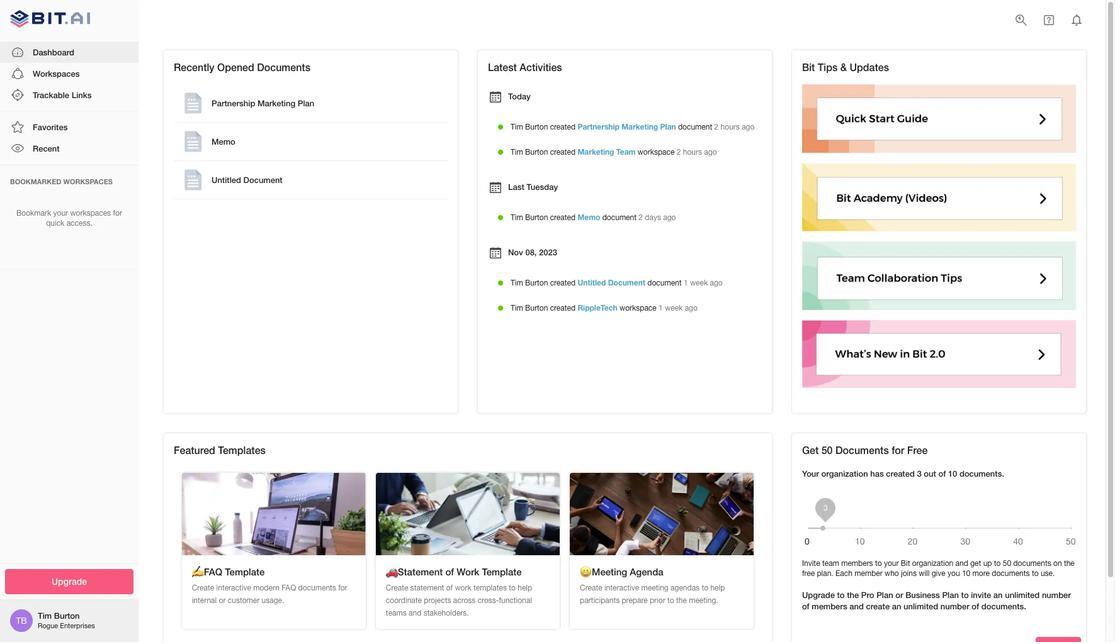 Task type: locate. For each thing, give the bounding box(es) containing it.
1 horizontal spatial hours
[[721, 123, 740, 132]]

1 horizontal spatial memo
[[578, 213, 600, 222]]

participants
[[580, 597, 620, 606]]

3 create from the left
[[580, 585, 602, 593]]

2 horizontal spatial for
[[892, 445, 904, 457]]

number down use.
[[1042, 591, 1071, 601]]

create interactive modern faq documents for internal or customer usage.
[[192, 585, 347, 606]]

0 horizontal spatial marketing
[[258, 98, 295, 108]]

✍️faq template
[[192, 567, 265, 578]]

1 horizontal spatial 2
[[677, 148, 681, 157]]

create inside create statement of work templates to help coordinate projects across cross-functional teams and stakeholders.
[[386, 585, 408, 593]]

upgrade for upgrade to the pro plan or business plan to invite an unlimited number of members and create an unlimited number of documents.
[[802, 591, 835, 601]]

😀meeting agenda image
[[570, 473, 754, 556]]

last tuesday
[[508, 182, 558, 192]]

0 vertical spatial your
[[53, 209, 68, 218]]

or
[[896, 591, 903, 601], [219, 597, 226, 606]]

tb
[[16, 616, 27, 627]]

burton for partnership marketing plan
[[525, 123, 548, 132]]

recent button
[[0, 138, 139, 160]]

business
[[906, 591, 940, 601]]

for for documents
[[892, 445, 904, 457]]

0 horizontal spatial your
[[53, 209, 68, 218]]

create inside create interactive modern faq documents for internal or customer usage.
[[192, 585, 214, 593]]

tim burton created marketing team workspace 2 hours ago
[[511, 147, 717, 157]]

marketing down recently opened documents
[[258, 98, 295, 108]]

prepare
[[622, 597, 648, 606]]

prior
[[650, 597, 665, 606]]

1 vertical spatial memo
[[578, 213, 600, 222]]

1 horizontal spatial template
[[482, 567, 522, 578]]

partnership down opened
[[212, 98, 255, 108]]

or down who
[[896, 591, 903, 601]]

1 horizontal spatial week
[[690, 279, 708, 288]]

1 vertical spatial 2
[[677, 148, 681, 157]]

0 vertical spatial untitled
[[212, 175, 241, 185]]

favorites
[[33, 122, 68, 132]]

an right create
[[892, 602, 901, 612]]

organization down get 50 documents for free
[[821, 469, 868, 479]]

untitled document
[[212, 175, 283, 185]]

0 vertical spatial for
[[113, 209, 122, 218]]

0 horizontal spatial organization
[[821, 469, 868, 479]]

0 vertical spatial documents
[[257, 61, 310, 73]]

1 horizontal spatial memo link
[[578, 213, 600, 222]]

and inside create statement of work templates to help coordinate projects across cross-functional teams and stakeholders.
[[409, 609, 421, 618]]

free
[[802, 570, 815, 579]]

0 vertical spatial memo
[[212, 137, 235, 147]]

created down 2023
[[550, 279, 576, 288]]

tim inside tim burton rogue enterprises
[[38, 612, 52, 622]]

memo link for recently opened documents
[[176, 126, 445, 158]]

workspace
[[638, 148, 675, 157], [620, 304, 657, 313]]

0 vertical spatial document
[[678, 123, 712, 132]]

0 horizontal spatial 50
[[822, 445, 833, 457]]

1 vertical spatial partnership marketing plan link
[[578, 122, 676, 132]]

1 interactive from the left
[[216, 585, 251, 593]]

0 horizontal spatial or
[[219, 597, 226, 606]]

1 horizontal spatial document
[[608, 278, 645, 288]]

tim inside tim burton created rippletech workspace 1 week ago
[[511, 304, 523, 313]]

1 horizontal spatial upgrade
[[802, 591, 835, 601]]

10 right out
[[948, 469, 957, 479]]

1 horizontal spatial organization
[[912, 559, 954, 568]]

1 vertical spatial week
[[665, 304, 683, 313]]

0 vertical spatial 2
[[714, 123, 719, 132]]

to right the prior
[[667, 597, 674, 606]]

1 vertical spatial your
[[884, 559, 899, 568]]

your up who
[[884, 559, 899, 568]]

0 vertical spatial memo link
[[176, 126, 445, 158]]

tim inside tim burton created memo document 2 days ago
[[511, 213, 523, 222]]

and down pro
[[850, 602, 864, 612]]

on
[[1054, 559, 1062, 568]]

burton for memo
[[525, 213, 548, 222]]

1 horizontal spatial untitled
[[578, 278, 606, 288]]

bookmark
[[16, 209, 51, 218]]

0 horizontal spatial hours
[[683, 148, 702, 157]]

documents. right out
[[960, 469, 1004, 479]]

1 vertical spatial organization
[[912, 559, 954, 568]]

tim inside tim burton created marketing team workspace 2 hours ago
[[511, 148, 523, 157]]

created inside tim burton created partnership marketing plan document 2 hours ago
[[550, 123, 576, 132]]

workspace down the tim burton created untitled document document 1 week ago
[[620, 304, 657, 313]]

0 horizontal spatial the
[[676, 597, 687, 606]]

create up "internal"
[[192, 585, 214, 593]]

the
[[1064, 559, 1075, 568], [847, 591, 859, 601], [676, 597, 687, 606]]

burton for rippletech
[[525, 304, 548, 313]]

each
[[836, 570, 853, 579]]

upgrade up tim burton rogue enterprises
[[52, 577, 87, 587]]

memo
[[212, 137, 235, 147], [578, 213, 600, 222]]

upgrade down plan.
[[802, 591, 835, 601]]

documents up has
[[836, 445, 889, 457]]

workspace right team
[[638, 148, 675, 157]]

interactive for template
[[216, 585, 251, 593]]

50
[[822, 445, 833, 457], [1003, 559, 1011, 568]]

an right invite
[[994, 591, 1003, 601]]

teams
[[386, 609, 407, 618]]

10 right the you
[[962, 570, 971, 579]]

created
[[550, 123, 576, 132], [550, 148, 576, 157], [550, 213, 576, 222], [550, 279, 576, 288], [550, 304, 576, 313], [886, 469, 915, 479]]

0 horizontal spatial create
[[192, 585, 214, 593]]

2 horizontal spatial create
[[580, 585, 602, 593]]

for right faq
[[338, 585, 347, 593]]

created left 3
[[886, 469, 915, 479]]

your up quick
[[53, 209, 68, 218]]

documents down up
[[992, 570, 1030, 579]]

1 vertical spatial bit
[[901, 559, 910, 568]]

help up functional
[[518, 585, 532, 593]]

unlimited right invite
[[1005, 591, 1040, 601]]

bit up joins
[[901, 559, 910, 568]]

marketing left team
[[578, 147, 614, 157]]

3
[[917, 469, 922, 479]]

0 horizontal spatial bit
[[802, 61, 815, 73]]

2 help from the left
[[711, 585, 725, 593]]

1 help from the left
[[518, 585, 532, 593]]

ago
[[742, 123, 755, 132], [704, 148, 717, 157], [663, 213, 676, 222], [710, 279, 723, 288], [685, 304, 698, 313]]

activities
[[520, 61, 562, 73]]

created down tuesday
[[550, 213, 576, 222]]

for left free
[[892, 445, 904, 457]]

created left rippletech link
[[550, 304, 576, 313]]

organization
[[821, 469, 868, 479], [912, 559, 954, 568]]

will
[[919, 570, 930, 579]]

your
[[53, 209, 68, 218], [884, 559, 899, 568]]

documents up partnership marketing plan
[[257, 61, 310, 73]]

ago inside tim burton created marketing team workspace 2 hours ago
[[704, 148, 717, 157]]

organization inside the invite team members to your bit organization and get up to 50 documents on the free plan. each member who joins will give you 10 more documents to use.
[[912, 559, 954, 568]]

template
[[225, 567, 265, 578], [482, 567, 522, 578]]

2 horizontal spatial and
[[956, 559, 968, 568]]

member
[[855, 570, 883, 579]]

created up tim burton created marketing team workspace 2 hours ago
[[550, 123, 576, 132]]

team
[[616, 147, 636, 157]]

1 horizontal spatial or
[[896, 591, 903, 601]]

who
[[885, 570, 899, 579]]

0 horizontal spatial memo
[[212, 137, 235, 147]]

and up the you
[[956, 559, 968, 568]]

0 horizontal spatial 2
[[639, 213, 643, 222]]

create up coordinate
[[386, 585, 408, 593]]

members up the member
[[841, 559, 873, 568]]

1 create from the left
[[192, 585, 214, 593]]

to up meeting.
[[702, 585, 708, 593]]

1 horizontal spatial bit
[[901, 559, 910, 568]]

workspace inside tim burton created rippletech workspace 1 week ago
[[620, 304, 657, 313]]

the right on
[[1064, 559, 1075, 568]]

0 horizontal spatial untitled
[[212, 175, 241, 185]]

number down the you
[[941, 602, 970, 612]]

enterprises
[[60, 623, 95, 631]]

upgrade inside the upgrade to the pro plan or business plan to invite an unlimited number of members and create an unlimited number of documents.
[[802, 591, 835, 601]]

ago inside tim burton created memo document 2 days ago
[[663, 213, 676, 222]]

created inside tim burton created marketing team workspace 2 hours ago
[[550, 148, 576, 157]]

to up functional
[[509, 585, 516, 593]]

bookmark your workspaces for quick access.
[[16, 209, 122, 228]]

1 vertical spatial 1
[[659, 304, 663, 313]]

or inside the upgrade to the pro plan or business plan to invite an unlimited number of members and create an unlimited number of documents.
[[896, 591, 903, 601]]

memo inside the memo link
[[212, 137, 235, 147]]

document inside the tim burton created untitled document document 1 week ago
[[648, 279, 682, 288]]

🚗statement
[[386, 567, 443, 578]]

to up the member
[[875, 559, 882, 568]]

tim for untitled document
[[511, 279, 523, 288]]

0 vertical spatial hours
[[721, 123, 740, 132]]

0 horizontal spatial week
[[665, 304, 683, 313]]

unlimited
[[1005, 591, 1040, 601], [904, 602, 938, 612]]

1 vertical spatial an
[[892, 602, 901, 612]]

template up templates
[[482, 567, 522, 578]]

2 vertical spatial document
[[648, 279, 682, 288]]

days
[[645, 213, 661, 222]]

create up participants
[[580, 585, 602, 593]]

2023
[[539, 248, 557, 258]]

1 horizontal spatial partnership marketing plan link
[[578, 122, 676, 132]]

bookmarked
[[10, 177, 61, 185]]

documents.
[[960, 469, 1004, 479], [982, 602, 1026, 612]]

tim
[[511, 123, 523, 132], [511, 148, 523, 157], [511, 213, 523, 222], [511, 279, 523, 288], [511, 304, 523, 313], [38, 612, 52, 622]]

interactive inside the create interactive meeting agendas to help participants prepare prior to the meeting.
[[604, 585, 639, 593]]

untitled document link
[[176, 164, 445, 197], [578, 278, 645, 288]]

partnership up marketing team link
[[578, 122, 620, 132]]

0 horizontal spatial documents
[[257, 61, 310, 73]]

0 horizontal spatial partnership
[[212, 98, 255, 108]]

create
[[192, 585, 214, 593], [386, 585, 408, 593], [580, 585, 602, 593]]

to left invite
[[961, 591, 969, 601]]

2 horizontal spatial marketing
[[622, 122, 658, 132]]

for right workspaces
[[113, 209, 122, 218]]

template up modern
[[225, 567, 265, 578]]

10
[[948, 469, 957, 479], [962, 570, 971, 579]]

latest activities
[[488, 61, 562, 73]]

0 vertical spatial workspace
[[638, 148, 675, 157]]

week inside the tim burton created untitled document document 1 week ago
[[690, 279, 708, 288]]

and down coordinate
[[409, 609, 421, 618]]

1 template from the left
[[225, 567, 265, 578]]

untitled
[[212, 175, 241, 185], [578, 278, 606, 288]]

0 vertical spatial upgrade
[[52, 577, 87, 587]]

for inside bookmark your workspaces for quick access.
[[113, 209, 122, 218]]

bit left tips
[[802, 61, 815, 73]]

interactive inside create interactive modern faq documents for internal or customer usage.
[[216, 585, 251, 593]]

1 vertical spatial 50
[[1003, 559, 1011, 568]]

1 horizontal spatial 10
[[962, 570, 971, 579]]

documents
[[257, 61, 310, 73], [836, 445, 889, 457]]

burton inside tim burton created partnership marketing plan document 2 hours ago
[[525, 123, 548, 132]]

created inside tim burton created memo document 2 days ago
[[550, 213, 576, 222]]

1 horizontal spatial partnership
[[578, 122, 620, 132]]

2 horizontal spatial the
[[1064, 559, 1075, 568]]

invite
[[971, 591, 991, 601]]

2 vertical spatial marketing
[[578, 147, 614, 157]]

1 horizontal spatial for
[[338, 585, 347, 593]]

0 horizontal spatial interactive
[[216, 585, 251, 593]]

and
[[956, 559, 968, 568], [850, 602, 864, 612], [409, 609, 421, 618]]

2 vertical spatial for
[[338, 585, 347, 593]]

1 vertical spatial workspace
[[620, 304, 657, 313]]

0 vertical spatial 10
[[948, 469, 957, 479]]

0 vertical spatial partnership marketing plan link
[[176, 87, 445, 120]]

0 horizontal spatial untitled document link
[[176, 164, 445, 197]]

0 vertical spatial 50
[[822, 445, 833, 457]]

1 vertical spatial upgrade
[[802, 591, 835, 601]]

1 vertical spatial memo link
[[578, 213, 600, 222]]

0 horizontal spatial 1
[[659, 304, 663, 313]]

1 horizontal spatial help
[[711, 585, 725, 593]]

1 horizontal spatial create
[[386, 585, 408, 593]]

burton inside the tim burton created untitled document document 1 week ago
[[525, 279, 548, 288]]

1 horizontal spatial documents
[[836, 445, 889, 457]]

1 horizontal spatial 1
[[684, 279, 688, 288]]

invite
[[802, 559, 820, 568]]

help up meeting.
[[711, 585, 725, 593]]

created for rippletech
[[550, 304, 576, 313]]

marketing up team
[[622, 122, 658, 132]]

and inside the invite team members to your bit organization and get up to 50 documents on the free plan. each member who joins will give you 10 more documents to use.
[[956, 559, 968, 568]]

created inside tim burton created rippletech workspace 1 week ago
[[550, 304, 576, 313]]

your organization has created 3 out of 10 documents.
[[802, 469, 1004, 479]]

1 vertical spatial marketing
[[622, 122, 658, 132]]

documents right faq
[[298, 585, 336, 593]]

the down agendas
[[676, 597, 687, 606]]

document inside tim burton created memo document 2 days ago
[[602, 213, 637, 222]]

tim inside tim burton created partnership marketing plan document 2 hours ago
[[511, 123, 523, 132]]

internal
[[192, 597, 217, 606]]

tim inside the tim burton created untitled document document 1 week ago
[[511, 279, 523, 288]]

2 inside tim burton created marketing team workspace 2 hours ago
[[677, 148, 681, 157]]

0 horizontal spatial memo link
[[176, 126, 445, 158]]

workspace inside tim burton created marketing team workspace 2 hours ago
[[638, 148, 675, 157]]

team
[[822, 559, 839, 568]]

1
[[684, 279, 688, 288], [659, 304, 663, 313]]

of left the work at left
[[446, 585, 453, 593]]

memo link for tim burton
[[578, 213, 600, 222]]

1 vertical spatial 10
[[962, 570, 971, 579]]

members inside the invite team members to your bit organization and get up to 50 documents on the free plan. each member who joins will give you 10 more documents to use.
[[841, 559, 873, 568]]

50 right get
[[822, 445, 833, 457]]

upgrade inside 'button'
[[52, 577, 87, 587]]

partnership marketing plan link
[[176, 87, 445, 120], [578, 122, 676, 132]]

quick
[[46, 219, 64, 228]]

burton inside tim burton created marketing team workspace 2 hours ago
[[525, 148, 548, 157]]

1 horizontal spatial the
[[847, 591, 859, 601]]

partnership marketing plan
[[212, 98, 314, 108]]

upgrade
[[52, 577, 87, 587], [802, 591, 835, 601]]

partnership
[[212, 98, 255, 108], [578, 122, 620, 132]]

0 horizontal spatial document
[[243, 175, 283, 185]]

2 interactive from the left
[[604, 585, 639, 593]]

for
[[113, 209, 122, 218], [892, 445, 904, 457], [338, 585, 347, 593]]

0 vertical spatial 1
[[684, 279, 688, 288]]

0 vertical spatial members
[[841, 559, 873, 568]]

1 vertical spatial documents
[[992, 570, 1030, 579]]

created up tuesday
[[550, 148, 576, 157]]

hours
[[721, 123, 740, 132], [683, 148, 702, 157]]

the inside the upgrade to the pro plan or business plan to invite an unlimited number of members and create an unlimited number of documents.
[[847, 591, 859, 601]]

2
[[714, 123, 719, 132], [677, 148, 681, 157], [639, 213, 643, 222]]

create inside the create interactive meeting agendas to help participants prepare prior to the meeting.
[[580, 585, 602, 593]]

0 horizontal spatial and
[[409, 609, 421, 618]]

the left pro
[[847, 591, 859, 601]]

or right "internal"
[[219, 597, 226, 606]]

the inside the invite team members to your bit organization and get up to 50 documents on the free plan. each member who joins will give you 10 more documents to use.
[[1064, 559, 1075, 568]]

documents
[[1013, 559, 1051, 568], [992, 570, 1030, 579], [298, 585, 336, 593]]

interactive down 😀meeting agenda
[[604, 585, 639, 593]]

nov 08, 2023
[[508, 248, 557, 258]]

1 inside the tim burton created untitled document document 1 week ago
[[684, 279, 688, 288]]

burton inside tim burton created memo document 2 days ago
[[525, 213, 548, 222]]

members down plan.
[[812, 602, 847, 612]]

week
[[690, 279, 708, 288], [665, 304, 683, 313]]

0 vertical spatial documents.
[[960, 469, 1004, 479]]

created for partnership
[[550, 123, 576, 132]]

created inside the tim burton created untitled document document 1 week ago
[[550, 279, 576, 288]]

0 horizontal spatial template
[[225, 567, 265, 578]]

1 horizontal spatial number
[[1042, 591, 1071, 601]]

unlimited down business
[[904, 602, 938, 612]]

2 create from the left
[[386, 585, 408, 593]]

interactive up the customer
[[216, 585, 251, 593]]

burton inside tim burton created rippletech workspace 1 week ago
[[525, 304, 548, 313]]

0 horizontal spatial help
[[518, 585, 532, 593]]

0 vertical spatial unlimited
[[1005, 591, 1040, 601]]

50 right up
[[1003, 559, 1011, 568]]

rippletech link
[[578, 304, 618, 313]]

organization up give at the bottom
[[912, 559, 954, 568]]

1 horizontal spatial interactive
[[604, 585, 639, 593]]

0 horizontal spatial for
[[113, 209, 122, 218]]

documents up use.
[[1013, 559, 1051, 568]]

documents. down invite
[[982, 602, 1026, 612]]

last
[[508, 182, 524, 192]]



Task type: vqa. For each thing, say whether or not it's contained in the screenshot.


Task type: describe. For each thing, give the bounding box(es) containing it.
2 inside tim burton created partnership marketing plan document 2 hours ago
[[714, 123, 719, 132]]

nov
[[508, 248, 523, 258]]

1 vertical spatial untitled document link
[[578, 278, 645, 288]]

joins
[[901, 570, 917, 579]]

tips
[[818, 61, 838, 73]]

documents for opened
[[257, 61, 310, 73]]

recently opened documents
[[174, 61, 310, 73]]

use.
[[1041, 570, 1055, 579]]

tim burton created rippletech workspace 1 week ago
[[511, 304, 698, 313]]

✍️faq template image
[[182, 473, 366, 556]]

tim for marketing team
[[511, 148, 523, 157]]

rippletech
[[578, 304, 618, 313]]

documents for 50
[[836, 445, 889, 457]]

customer
[[228, 597, 260, 606]]

rogue
[[38, 623, 58, 631]]

projects
[[424, 597, 451, 606]]

tim burton rogue enterprises
[[38, 612, 95, 631]]

your
[[802, 469, 819, 479]]

tuesday
[[527, 182, 558, 192]]

week inside tim burton created rippletech workspace 1 week ago
[[665, 304, 683, 313]]

tim for rippletech
[[511, 304, 523, 313]]

help inside create statement of work templates to help coordinate projects across cross-functional teams and stakeholders.
[[518, 585, 532, 593]]

of left work
[[445, 567, 454, 578]]

documents. inside the upgrade to the pro plan or business plan to invite an unlimited number of members and create an unlimited number of documents.
[[982, 602, 1026, 612]]

marketing team link
[[578, 147, 636, 157]]

of inside create statement of work templates to help coordinate projects across cross-functional teams and stakeholders.
[[446, 585, 453, 593]]

free
[[907, 445, 928, 457]]

1 horizontal spatial unlimited
[[1005, 591, 1040, 601]]

featured templates
[[174, 445, 266, 457]]

you
[[948, 570, 960, 579]]

stakeholders.
[[424, 609, 469, 618]]

dashboard
[[33, 47, 74, 57]]

to left use.
[[1032, 570, 1039, 579]]

documents inside create interactive modern faq documents for internal or customer usage.
[[298, 585, 336, 593]]

get
[[970, 559, 981, 568]]

created for memo
[[550, 213, 576, 222]]

opened
[[217, 61, 254, 73]]

burton for untitled document
[[525, 279, 548, 288]]

your inside the invite team members to your bit organization and get up to 50 documents on the free plan. each member who joins will give you 10 more documents to use.
[[884, 559, 899, 568]]

create for ✍️faq template
[[192, 585, 214, 593]]

invite team members to your bit organization and get up to 50 documents on the free plan. each member who joins will give you 10 more documents to use.
[[802, 559, 1075, 579]]

&
[[840, 61, 847, 73]]

work
[[455, 585, 471, 593]]

pro
[[861, 591, 874, 601]]

get 50 documents for free
[[802, 445, 928, 457]]

get
[[802, 445, 819, 457]]

0 vertical spatial organization
[[821, 469, 868, 479]]

🚗statement of work template
[[386, 567, 522, 578]]

hours inside tim burton created marketing team workspace 2 hours ago
[[683, 148, 702, 157]]

ago inside tim burton created partnership marketing plan document 2 hours ago
[[742, 123, 755, 132]]

2 inside tim burton created memo document 2 days ago
[[639, 213, 643, 222]]

functional
[[499, 597, 532, 606]]

created for marketing
[[550, 148, 576, 157]]

1 vertical spatial document
[[608, 278, 645, 288]]

😀meeting agenda
[[580, 567, 664, 578]]

out
[[924, 469, 936, 479]]

tim for partnership marketing plan
[[511, 123, 523, 132]]

tim for memo
[[511, 213, 523, 222]]

10 inside the invite team members to your bit organization and get up to 50 documents on the free plan. each member who joins will give you 10 more documents to use.
[[962, 570, 971, 579]]

cross-
[[478, 597, 499, 606]]

😀meeting
[[580, 567, 627, 578]]

0 vertical spatial bit
[[802, 61, 815, 73]]

trackable links button
[[0, 84, 139, 106]]

meeting.
[[689, 597, 718, 606]]

created for untitled
[[550, 279, 576, 288]]

of right out
[[939, 469, 946, 479]]

1 vertical spatial unlimited
[[904, 602, 938, 612]]

hours inside tim burton created partnership marketing plan document 2 hours ago
[[721, 123, 740, 132]]

today
[[508, 92, 531, 102]]

bit tips & updates
[[802, 61, 889, 73]]

0 vertical spatial document
[[243, 175, 283, 185]]

0 horizontal spatial partnership marketing plan link
[[176, 87, 445, 120]]

2 template from the left
[[482, 567, 522, 578]]

plan.
[[817, 570, 834, 579]]

templates
[[218, 445, 266, 457]]

1 vertical spatial untitled
[[578, 278, 606, 288]]

0 vertical spatial marketing
[[258, 98, 295, 108]]

or inside create interactive modern faq documents for internal or customer usage.
[[219, 597, 226, 606]]

meeting
[[641, 585, 669, 593]]

to right up
[[994, 559, 1001, 568]]

1 vertical spatial partnership
[[578, 122, 620, 132]]

for for workspaces
[[113, 209, 122, 218]]

statement
[[410, 585, 444, 593]]

updates
[[850, 61, 889, 73]]

interactive for agenda
[[604, 585, 639, 593]]

08,
[[525, 248, 537, 258]]

favorites button
[[0, 117, 139, 138]]

0 horizontal spatial an
[[892, 602, 901, 612]]

modern
[[253, 585, 279, 593]]

ago inside the tim burton created untitled document document 1 week ago
[[710, 279, 723, 288]]

bit inside the invite team members to your bit organization and get up to 50 documents on the free plan. each member who joins will give you 10 more documents to use.
[[901, 559, 910, 568]]

document inside tim burton created partnership marketing plan document 2 hours ago
[[678, 123, 712, 132]]

more
[[973, 570, 990, 579]]

create statement of work templates to help coordinate projects across cross-functional teams and stakeholders.
[[386, 585, 532, 618]]

✍️faq
[[192, 567, 222, 578]]

of down free
[[802, 602, 810, 612]]

give
[[932, 570, 946, 579]]

burton inside tim burton rogue enterprises
[[54, 612, 80, 622]]

and inside the upgrade to the pro plan or business plan to invite an unlimited number of members and create an unlimited number of documents.
[[850, 602, 864, 612]]

🚗statement of work template image
[[376, 473, 560, 556]]

workspaces button
[[0, 63, 139, 84]]

0 vertical spatial untitled document link
[[176, 164, 445, 197]]

ago inside tim burton created rippletech workspace 1 week ago
[[685, 304, 698, 313]]

workspaces
[[70, 209, 111, 218]]

trackable links
[[33, 90, 92, 100]]

to inside create statement of work templates to help coordinate projects across cross-functional teams and stakeholders.
[[509, 585, 516, 593]]

0 vertical spatial an
[[994, 591, 1003, 601]]

create for 🚗statement of work template
[[386, 585, 408, 593]]

workspaces
[[33, 69, 80, 79]]

trackable
[[33, 90, 69, 100]]

0 horizontal spatial 10
[[948, 469, 957, 479]]

upgrade for upgrade
[[52, 577, 87, 587]]

0 horizontal spatial number
[[941, 602, 970, 612]]

tim burton created memo document 2 days ago
[[511, 213, 676, 222]]

burton for marketing team
[[525, 148, 548, 157]]

of down invite
[[972, 602, 979, 612]]

tim burton created partnership marketing plan document 2 hours ago
[[511, 122, 755, 132]]

members inside the upgrade to the pro plan or business plan to invite an unlimited number of members and create an unlimited number of documents.
[[812, 602, 847, 612]]

access.
[[67, 219, 92, 228]]

for inside create interactive modern faq documents for internal or customer usage.
[[338, 585, 347, 593]]

coordinate
[[386, 597, 422, 606]]

create
[[866, 602, 890, 612]]

1 horizontal spatial marketing
[[578, 147, 614, 157]]

agendas
[[671, 585, 700, 593]]

faq
[[282, 585, 296, 593]]

up
[[983, 559, 992, 568]]

50 inside the invite team members to your bit organization and get up to 50 documents on the free plan. each member who joins will give you 10 more documents to use.
[[1003, 559, 1011, 568]]

upgrade button
[[5, 570, 133, 595]]

1 inside tim burton created rippletech workspace 1 week ago
[[659, 304, 663, 313]]

featured
[[174, 445, 215, 457]]

upgrade to the pro plan or business plan to invite an unlimited number of members and create an unlimited number of documents.
[[802, 591, 1071, 612]]

0 vertical spatial documents
[[1013, 559, 1051, 568]]

0 vertical spatial number
[[1042, 591, 1071, 601]]

your inside bookmark your workspaces for quick access.
[[53, 209, 68, 218]]

to down each
[[837, 591, 845, 601]]

recently
[[174, 61, 214, 73]]

recent
[[33, 144, 60, 154]]

templates
[[474, 585, 507, 593]]

help inside the create interactive meeting agendas to help participants prepare prior to the meeting.
[[711, 585, 725, 593]]

create for 😀meeting agenda
[[580, 585, 602, 593]]

the inside the create interactive meeting agendas to help participants prepare prior to the meeting.
[[676, 597, 687, 606]]



